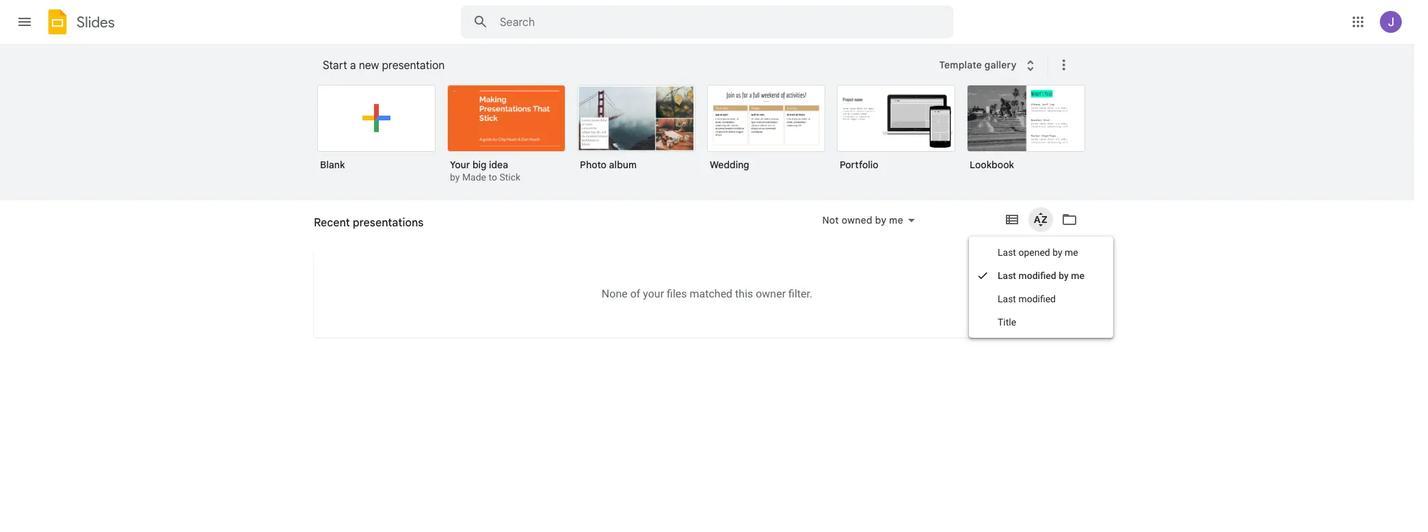 Task type: vqa. For each thing, say whether or not it's contained in the screenshot.
MENU BAR
no



Task type: locate. For each thing, give the bounding box(es) containing it.
modified for last modified by me
[[1019, 270, 1056, 281]]

last
[[998, 247, 1016, 258], [998, 270, 1016, 281], [998, 293, 1016, 304]]

menu containing last opened by me
[[969, 237, 1113, 338]]

2 modified from the top
[[1019, 293, 1056, 304]]

1 vertical spatial modified
[[1019, 293, 1056, 304]]

recent presentations
[[314, 216, 424, 230], [314, 222, 410, 234]]

of
[[630, 287, 640, 300]]

1 vertical spatial me
[[1065, 247, 1078, 258]]

me right owned on the right top of the page
[[889, 214, 903, 226]]

by for not owned by me
[[875, 214, 887, 226]]

me inside not owned by me dropdown button
[[889, 214, 903, 226]]

list box containing blank
[[317, 82, 1104, 201]]

presentations
[[353, 216, 424, 230], [348, 222, 410, 234]]

0 vertical spatial modified
[[1019, 270, 1056, 281]]

1 last from the top
[[998, 247, 1016, 258]]

recent presentations heading
[[314, 200, 424, 244]]

2 last from the top
[[998, 270, 1016, 281]]

None search field
[[461, 5, 953, 38]]

gallery
[[985, 59, 1017, 71]]

slides
[[77, 13, 115, 31]]

Search bar text field
[[500, 16, 919, 29]]

big
[[472, 159, 486, 171]]

me
[[889, 214, 903, 226], [1065, 247, 1078, 258], [1071, 270, 1085, 281]]

not
[[822, 214, 839, 226]]

list box
[[317, 82, 1104, 201]]

presentations inside heading
[[353, 216, 424, 230]]

template gallery button
[[930, 53, 1048, 77]]

files
[[667, 287, 687, 300]]

1 recent from the top
[[314, 216, 350, 230]]

me right opened
[[1065, 247, 1078, 258]]

not owned by me
[[822, 214, 903, 226]]

last for last modified by me
[[998, 270, 1016, 281]]

new
[[359, 59, 379, 72]]

template gallery
[[939, 59, 1017, 71]]

modified down the last opened by me
[[1019, 270, 1056, 281]]

me for last modified by me
[[1071, 270, 1085, 281]]

idea
[[489, 159, 508, 171]]

0 vertical spatial me
[[889, 214, 903, 226]]

your big idea option
[[447, 85, 566, 185]]

last up title
[[998, 293, 1016, 304]]

by down the last opened by me
[[1059, 270, 1069, 281]]

modified down last modified by me
[[1019, 293, 1056, 304]]

recent
[[314, 216, 350, 230], [314, 222, 345, 234]]

by inside dropdown button
[[875, 214, 887, 226]]

2 recent presentations from the top
[[314, 222, 410, 234]]

3 last from the top
[[998, 293, 1016, 304]]

last left opened
[[998, 247, 1016, 258]]

last modified
[[998, 293, 1056, 304]]

presentation
[[382, 59, 445, 72]]

by down the your
[[450, 172, 460, 183]]

opened
[[1019, 247, 1050, 258]]

none of your files matched this owner filter. region
[[314, 287, 1100, 300]]

by inside your big idea by made to stick
[[450, 172, 460, 183]]

by
[[450, 172, 460, 183], [875, 214, 887, 226], [1053, 247, 1062, 258], [1059, 270, 1069, 281]]

menu
[[969, 237, 1113, 338]]

filter.
[[789, 287, 813, 300]]

2 vertical spatial me
[[1071, 270, 1085, 281]]

2 recent from the top
[[314, 222, 345, 234]]

modified for last modified
[[1019, 293, 1056, 304]]

lookbook
[[970, 159, 1014, 171]]

0 vertical spatial last
[[998, 247, 1016, 258]]

1 modified from the top
[[1019, 270, 1056, 281]]

1 vertical spatial last
[[998, 270, 1016, 281]]

last for last opened by me
[[998, 247, 1016, 258]]

none
[[602, 287, 628, 300]]

last up last modified on the bottom right of the page
[[998, 270, 1016, 281]]

modified
[[1019, 270, 1056, 281], [1019, 293, 1056, 304]]

by right opened
[[1053, 247, 1062, 258]]

not owned by me button
[[813, 212, 924, 228]]

2 vertical spatial last
[[998, 293, 1016, 304]]

none of your files matched this owner filter.
[[602, 287, 813, 300]]

start a new presentation heading
[[323, 44, 930, 88]]

main menu image
[[16, 14, 33, 30]]

by right owned on the right top of the page
[[875, 214, 887, 226]]

me down the last opened by me
[[1071, 270, 1085, 281]]

slides link
[[44, 8, 115, 38]]

this
[[735, 287, 753, 300]]



Task type: describe. For each thing, give the bounding box(es) containing it.
blank
[[320, 159, 345, 171]]

stick
[[499, 172, 520, 183]]

last modified by me
[[998, 270, 1085, 281]]

album
[[609, 159, 637, 171]]

blank option
[[317, 85, 436, 181]]

lookbook option
[[967, 85, 1085, 181]]

last for last modified
[[998, 293, 1016, 304]]

1 recent presentations from the top
[[314, 216, 424, 230]]

recent inside heading
[[314, 216, 350, 230]]

portfolio option
[[837, 85, 955, 181]]

wedding option
[[707, 85, 825, 181]]

owner
[[756, 287, 786, 300]]

a
[[350, 59, 356, 72]]

more actions. image
[[1053, 57, 1072, 73]]

to
[[489, 172, 497, 183]]

me for not owned by me
[[889, 214, 903, 226]]

me for last opened by me
[[1065, 247, 1078, 258]]

made to stick link
[[462, 172, 520, 183]]

start
[[323, 59, 347, 72]]

by for last opened by me
[[1053, 247, 1062, 258]]

search image
[[467, 8, 494, 36]]

wedding
[[710, 159, 749, 171]]

owned
[[842, 214, 873, 226]]

photo album
[[580, 159, 637, 171]]

matched
[[690, 287, 733, 300]]

last opened by me
[[998, 247, 1078, 258]]

made
[[462, 172, 486, 183]]

start a new presentation
[[323, 59, 445, 72]]

by for last modified by me
[[1059, 270, 1069, 281]]

portfolio
[[840, 159, 879, 171]]

title
[[998, 317, 1016, 328]]

your
[[643, 287, 664, 300]]

photo
[[580, 159, 607, 171]]

template
[[939, 59, 982, 71]]

your
[[450, 159, 470, 171]]

photo album option
[[577, 85, 696, 181]]

your big idea by made to stick
[[450, 159, 520, 183]]



